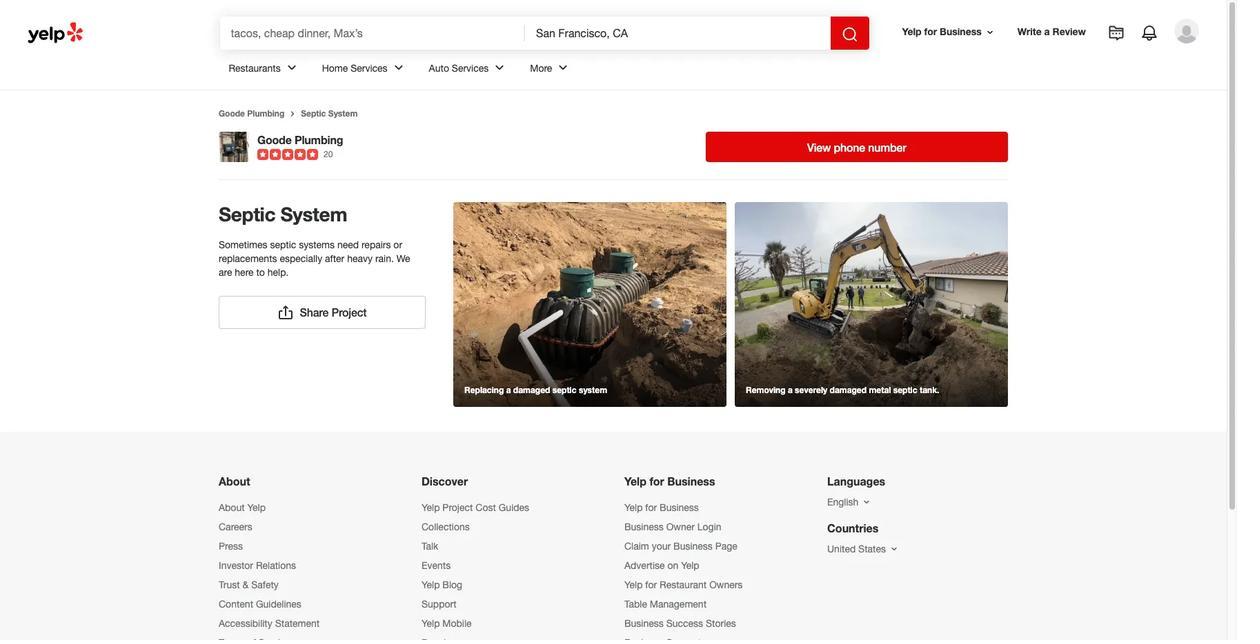 Task type: locate. For each thing, give the bounding box(es) containing it.
for
[[925, 26, 938, 38], [650, 475, 665, 488], [646, 503, 657, 514], [646, 580, 657, 591]]

yelp inside button
[[903, 26, 922, 38]]

1 horizontal spatial 16 chevron down v2 image
[[985, 27, 996, 38]]

plumbing for goode plumbing link to the top
[[247, 108, 285, 119]]

0 horizontal spatial septic
[[219, 203, 275, 226]]

None search field
[[220, 17, 872, 50]]

business success stories link
[[625, 619, 736, 630]]

24 chevron down v2 image
[[390, 60, 407, 76], [492, 60, 508, 76]]

services right home
[[351, 63, 388, 74]]

Near text field
[[536, 26, 820, 41]]

sometimes
[[219, 240, 268, 251]]

services right auto
[[452, 63, 489, 74]]

0 vertical spatial goode
[[219, 108, 245, 119]]

1 vertical spatial plumbing
[[295, 133, 343, 146]]

business up claim at the right bottom
[[625, 522, 664, 533]]

business up yelp for business link
[[668, 475, 716, 488]]

16 chevron down v2 image down languages
[[862, 497, 873, 508]]

16 chevron down v2 image inside 'yelp for business' button
[[985, 27, 996, 38]]

24 chevron down v2 image inside more link
[[555, 60, 572, 76]]

business down table
[[625, 619, 664, 630]]

16 chevron down v2 image inside english 'dropdown button'
[[862, 497, 873, 508]]

septic
[[270, 240, 296, 251]]

yelp up yelp for business link
[[625, 475, 647, 488]]

owner
[[667, 522, 695, 533]]

1 services from the left
[[351, 63, 388, 74]]

16 chevron down v2 image left the write on the top right of page
[[985, 27, 996, 38]]

english
[[828, 497, 859, 508]]

1 horizontal spatial 24 chevron down v2 image
[[555, 60, 572, 76]]

1 vertical spatial about
[[219, 503, 245, 514]]

business left the write on the top right of page
[[940, 26, 982, 38]]

view phone number
[[808, 140, 907, 154]]

1 none field from the left
[[231, 26, 514, 41]]

plumbing inside goode plumbing link
[[295, 133, 343, 146]]

0 horizontal spatial goode
[[219, 108, 245, 119]]

24 chevron down v2 image left auto
[[390, 60, 407, 76]]

yelp
[[903, 26, 922, 38], [625, 475, 647, 488], [247, 503, 266, 514], [422, 503, 440, 514], [625, 503, 643, 514], [681, 561, 700, 572], [422, 580, 440, 591], [625, 580, 643, 591], [422, 619, 440, 630]]

collections link
[[422, 522, 470, 533]]

2 about from the top
[[219, 503, 245, 514]]

24 chevron down v2 image for more
[[555, 60, 572, 76]]

replacing a damaged septic system image
[[454, 203, 727, 408]]

none field up home services link on the top left
[[231, 26, 514, 41]]

1 horizontal spatial plumbing
[[295, 133, 343, 146]]

projects image
[[1109, 25, 1125, 41]]

0 vertical spatial plumbing
[[247, 108, 285, 119]]

24 chevron down v2 image right "restaurants"
[[283, 60, 300, 76]]

services for auto services
[[452, 63, 489, 74]]

yelp blog
[[422, 580, 463, 591]]

yelp for restaurant owners link
[[625, 580, 743, 591]]

review
[[1053, 26, 1086, 38]]

share project button
[[219, 296, 426, 330]]

support
[[422, 599, 457, 610]]

2 none field from the left
[[536, 26, 820, 41]]

goode down "restaurants"
[[219, 108, 245, 119]]

home services
[[322, 63, 388, 74]]

septic system right 16 chevron right v2 icon on the top left of page
[[301, 108, 358, 119]]

24 chevron down v2 image for auto services
[[492, 60, 508, 76]]

1 horizontal spatial project
[[443, 503, 473, 514]]

restaurants
[[229, 63, 281, 74]]

business up 'owner'
[[660, 503, 699, 514]]

blog
[[443, 580, 463, 591]]

success
[[667, 619, 703, 630]]

discover
[[422, 475, 468, 488]]

0 vertical spatial yelp for business
[[903, 26, 982, 38]]

septic system up septic
[[219, 203, 347, 226]]

goode plumbing left 16 chevron right v2 icon on the top left of page
[[219, 108, 285, 119]]

about
[[219, 475, 250, 488], [219, 503, 245, 514]]

plumbing up 20
[[295, 133, 343, 146]]

trust
[[219, 580, 240, 591]]

yelp up careers
[[247, 503, 266, 514]]

24 chevron down v2 image inside home services link
[[390, 60, 407, 76]]

septic right 16 chevron right v2 icon on the top left of page
[[301, 108, 326, 119]]

countries
[[828, 522, 879, 535]]

yelp blog link
[[422, 580, 463, 591]]

16 chevron down v2 image for yelp for business
[[985, 27, 996, 38]]

about up careers
[[219, 503, 245, 514]]

None field
[[231, 26, 514, 41], [536, 26, 820, 41]]

goode plumbing
[[219, 108, 285, 119], [257, 133, 343, 146]]

yelp project cost guides
[[422, 503, 530, 514]]

guidelines
[[256, 599, 302, 610]]

yelp down events link
[[422, 580, 440, 591]]

1 vertical spatial goode
[[257, 133, 292, 146]]

0 horizontal spatial none field
[[231, 26, 514, 41]]

events
[[422, 561, 451, 572]]

careers
[[219, 522, 252, 533]]

16 chevron down v2 image
[[985, 27, 996, 38], [862, 497, 873, 508]]

investor
[[219, 561, 253, 572]]

investor relations link
[[219, 561, 296, 572]]

after
[[325, 254, 345, 265]]

goode
[[219, 108, 245, 119], [257, 133, 292, 146]]

septic
[[301, 108, 326, 119], [219, 203, 275, 226]]

0 horizontal spatial project
[[332, 306, 367, 319]]

0 vertical spatial septic system
[[301, 108, 358, 119]]

more
[[530, 63, 552, 74]]

2 24 chevron down v2 image from the left
[[555, 60, 572, 76]]

project inside button
[[332, 306, 367, 319]]

0 horizontal spatial plumbing
[[247, 108, 285, 119]]

0 horizontal spatial 24 chevron down v2 image
[[283, 60, 300, 76]]

accessibility statement link
[[219, 619, 320, 630]]

0 vertical spatial about
[[219, 475, 250, 488]]

0 vertical spatial project
[[332, 306, 367, 319]]

system up 20
[[328, 108, 358, 119]]

project for yelp
[[443, 503, 473, 514]]

yelp mobile
[[422, 619, 472, 630]]

1 vertical spatial project
[[443, 503, 473, 514]]

1 about from the top
[[219, 475, 250, 488]]

16 chevron right v2 image
[[287, 108, 298, 119]]

none field up business categories element
[[536, 26, 820, 41]]

share
[[300, 306, 329, 319]]

0 horizontal spatial services
[[351, 63, 388, 74]]

0 horizontal spatial 16 chevron down v2 image
[[862, 497, 873, 508]]

septic system
[[301, 108, 358, 119], [219, 203, 347, 226]]

16 chevron down v2 image
[[889, 544, 900, 555]]

project right share
[[332, 306, 367, 319]]

trust & safety link
[[219, 580, 279, 591]]

goode up 5 star rating image
[[257, 133, 292, 146]]

auto
[[429, 63, 449, 74]]

goode plumbing up 5 star rating image
[[257, 133, 343, 146]]

about for about yelp
[[219, 503, 245, 514]]

septic up sometimes
[[219, 203, 275, 226]]

statement
[[275, 619, 320, 630]]

replacements
[[219, 254, 277, 265]]

1 vertical spatial 16 chevron down v2 image
[[862, 497, 873, 508]]

goode plumbing link up 5 star rating image
[[257, 132, 343, 148]]

none field find
[[231, 26, 514, 41]]

guides
[[499, 503, 530, 514]]

24 chevron down v2 image right more
[[555, 60, 572, 76]]

auto services
[[429, 63, 489, 74]]

1 horizontal spatial 24 chevron down v2 image
[[492, 60, 508, 76]]

rain.
[[375, 254, 394, 265]]

user actions element
[[892, 17, 1219, 102]]

1 horizontal spatial none field
[[536, 26, 820, 41]]

yelp for business button
[[897, 20, 1001, 44]]

business inside button
[[940, 26, 982, 38]]

1 horizontal spatial services
[[452, 63, 489, 74]]

24 chevron down v2 image inside auto services link
[[492, 60, 508, 76]]

support link
[[422, 599, 457, 610]]

1 24 chevron down v2 image from the left
[[390, 60, 407, 76]]

1 24 chevron down v2 image from the left
[[283, 60, 300, 76]]

0 horizontal spatial 24 chevron down v2 image
[[390, 60, 407, 76]]

24 chevron down v2 image inside the "restaurants" link
[[283, 60, 300, 76]]

about yelp link
[[219, 503, 266, 514]]

business categories element
[[218, 50, 1200, 90]]

view phone number button
[[706, 132, 1008, 162]]

systems
[[299, 240, 335, 251]]

business
[[940, 26, 982, 38], [668, 475, 716, 488], [660, 503, 699, 514], [625, 522, 664, 533], [674, 541, 713, 553], [625, 619, 664, 630]]

yelp right search icon
[[903, 26, 922, 38]]

1 vertical spatial system
[[281, 203, 347, 226]]

project up 'collections' link
[[443, 503, 473, 514]]

here
[[235, 267, 254, 278]]

system up systems
[[281, 203, 347, 226]]

auto services link
[[418, 50, 519, 90]]

accessibility
[[219, 619, 273, 630]]

goode plumbing link left 16 chevron right v2 icon on the top left of page
[[219, 108, 285, 119]]

about up the about yelp link
[[219, 475, 250, 488]]

repairs
[[362, 240, 391, 251]]

2 24 chevron down v2 image from the left
[[492, 60, 508, 76]]

1 vertical spatial septic system
[[219, 203, 347, 226]]

project
[[332, 306, 367, 319], [443, 503, 473, 514]]

events link
[[422, 561, 451, 572]]

business owner login link
[[625, 522, 722, 533]]

page
[[716, 541, 738, 553]]

table
[[625, 599, 647, 610]]

2 services from the left
[[452, 63, 489, 74]]

we
[[397, 254, 410, 265]]

1 horizontal spatial goode
[[257, 133, 292, 146]]

yelp down support link
[[422, 619, 440, 630]]

help.
[[268, 267, 289, 278]]

24 chevron down v2 image for home services
[[390, 60, 407, 76]]

talk link
[[422, 541, 439, 553]]

business owner login
[[625, 522, 722, 533]]

0 vertical spatial 16 chevron down v2 image
[[985, 27, 996, 38]]

1 vertical spatial goode plumbing
[[257, 133, 343, 146]]

24 chevron down v2 image right 'auto services'
[[492, 60, 508, 76]]

goode inside goode plumbing link
[[257, 133, 292, 146]]

0 vertical spatial septic
[[301, 108, 326, 119]]

24 chevron down v2 image
[[283, 60, 300, 76], [555, 60, 572, 76]]

1 vertical spatial septic
[[219, 203, 275, 226]]

0 vertical spatial system
[[328, 108, 358, 119]]

plumbing left 16 chevron right v2 icon on the top left of page
[[247, 108, 285, 119]]

a
[[1045, 26, 1050, 38]]



Task type: vqa. For each thing, say whether or not it's contained in the screenshot.
'Yelp Blog' in the left bottom of the page
yes



Task type: describe. For each thing, give the bounding box(es) containing it.
home services link
[[311, 50, 418, 90]]

yelp for restaurant owners
[[625, 580, 743, 591]]

about yelp
[[219, 503, 266, 514]]

content
[[219, 599, 253, 610]]

yelp up collections
[[422, 503, 440, 514]]

view
[[808, 140, 831, 154]]

16 chevron down v2 image for english
[[862, 497, 873, 508]]

removing a severely damaged metal septic tank. image
[[735, 203, 1008, 408]]

united states
[[828, 544, 886, 555]]

need
[[338, 240, 359, 251]]

yelp mobile link
[[422, 619, 472, 630]]

collections
[[422, 522, 470, 533]]

accessibility statement
[[219, 619, 320, 630]]

yelp up claim at the right bottom
[[625, 503, 643, 514]]

stories
[[706, 619, 736, 630]]

table management link
[[625, 599, 707, 610]]

english button
[[828, 497, 873, 508]]

yelp for business inside button
[[903, 26, 982, 38]]

content guidelines
[[219, 599, 302, 610]]

goode for goode plumbing link to the top
[[219, 108, 245, 119]]

project for share
[[332, 306, 367, 319]]

Find text field
[[231, 26, 514, 41]]

2 vertical spatial yelp for business
[[625, 503, 699, 514]]

table management
[[625, 599, 707, 610]]

your
[[652, 541, 671, 553]]

safety
[[251, 580, 279, 591]]

are
[[219, 267, 232, 278]]

especially
[[280, 254, 322, 265]]

write
[[1018, 26, 1042, 38]]

claim
[[625, 541, 649, 553]]

business down 'owner'
[[674, 541, 713, 553]]

number
[[869, 140, 907, 154]]

press link
[[219, 541, 243, 553]]

restaurant
[[660, 580, 707, 591]]

20
[[324, 150, 333, 160]]

content guidelines link
[[219, 599, 302, 610]]

share project
[[300, 306, 367, 319]]

plumbing for the bottommost goode plumbing link
[[295, 133, 343, 146]]

about for about
[[219, 475, 250, 488]]

nolan p. image
[[1175, 19, 1200, 43]]

advertise on yelp
[[625, 561, 700, 572]]

owners
[[710, 580, 743, 591]]

write a review link
[[1012, 20, 1092, 44]]

goode for the bottommost goode plumbing link
[[257, 133, 292, 146]]

heavy
[[347, 254, 373, 265]]

claim your business page link
[[625, 541, 738, 553]]

to
[[256, 267, 265, 278]]

&
[[243, 580, 249, 591]]

yelp up table
[[625, 580, 643, 591]]

management
[[650, 599, 707, 610]]

careers link
[[219, 522, 252, 533]]

united
[[828, 544, 856, 555]]

0 vertical spatial goode plumbing link
[[219, 108, 285, 119]]

services for home services
[[351, 63, 388, 74]]

talk
[[422, 541, 439, 553]]

1 horizontal spatial septic
[[301, 108, 326, 119]]

claim your business page
[[625, 541, 738, 553]]

cost
[[476, 503, 496, 514]]

states
[[859, 544, 886, 555]]

yelp right the 'on'
[[681, 561, 700, 572]]

on
[[668, 561, 679, 572]]

0 vertical spatial goode plumbing
[[219, 108, 285, 119]]

languages
[[828, 475, 886, 488]]

mobile
[[443, 619, 472, 630]]

more link
[[519, 50, 583, 90]]

search image
[[842, 26, 858, 43]]

yelp for business link
[[625, 503, 699, 514]]

24 share v2 image
[[278, 305, 294, 321]]

5 star rating image
[[257, 149, 318, 160]]

or
[[394, 240, 402, 251]]

1 vertical spatial yelp for business
[[625, 475, 716, 488]]

advertise
[[625, 561, 665, 572]]

home
[[322, 63, 348, 74]]

investor relations
[[219, 561, 296, 572]]

none field near
[[536, 26, 820, 41]]

write a review
[[1018, 26, 1086, 38]]

login
[[698, 522, 722, 533]]

business success stories
[[625, 619, 736, 630]]

yelp project cost guides link
[[422, 503, 530, 514]]

1 vertical spatial goode plumbing link
[[257, 132, 343, 148]]

for inside 'yelp for business' button
[[925, 26, 938, 38]]

24 chevron down v2 image for restaurants
[[283, 60, 300, 76]]

trust & safety
[[219, 580, 279, 591]]

phone
[[834, 140, 866, 154]]

relations
[[256, 561, 296, 572]]

sometimes septic systems need repairs or replacements especially after heavy rain. we are here to help.
[[219, 240, 410, 278]]

notifications image
[[1142, 25, 1158, 41]]

advertise on yelp link
[[625, 561, 700, 572]]



